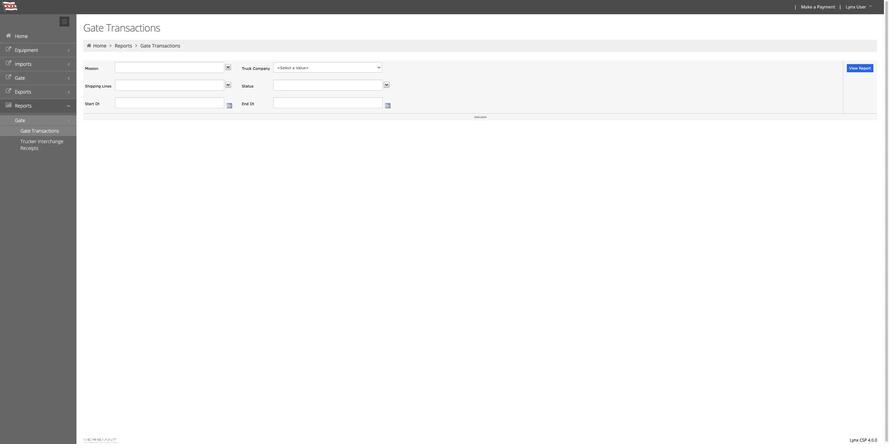 Task type: locate. For each thing, give the bounding box(es) containing it.
start dt
[[85, 102, 100, 106]]

1 horizontal spatial angle right image
[[133, 43, 139, 48]]

0 vertical spatial lynx
[[846, 4, 856, 10]]

1 vertical spatial external link image
[[5, 61, 12, 66]]

1 vertical spatial gate link
[[0, 116, 76, 126]]

1 horizontal spatial gate transactions link
[[140, 42, 180, 49]]

lynx
[[846, 4, 856, 10], [850, 438, 859, 444]]

home link
[[0, 29, 76, 43], [93, 42, 107, 49]]

external link image down home image
[[5, 47, 12, 52]]

gate
[[83, 21, 104, 35], [140, 42, 151, 49], [15, 75, 25, 81], [15, 117, 25, 124], [20, 128, 31, 134]]

interchange
[[38, 138, 63, 145]]

1 horizontal spatial |
[[839, 4, 842, 10]]

Status text field
[[273, 80, 383, 91]]

None image field
[[225, 64, 231, 70], [225, 82, 231, 88], [384, 82, 390, 88], [227, 103, 232, 108], [385, 103, 391, 108], [474, 116, 487, 118], [225, 64, 231, 70], [225, 82, 231, 88], [384, 82, 390, 88], [227, 103, 232, 108], [385, 103, 391, 108], [474, 116, 487, 118]]

lynx left csp
[[850, 438, 859, 444]]

1 gate link from the top
[[0, 71, 76, 85]]

0 horizontal spatial reports
[[15, 103, 32, 109]]

2 external link image from the top
[[5, 61, 12, 66]]

external link image up the bar chart image
[[5, 89, 12, 94]]

external link image up external link icon
[[5, 61, 12, 66]]

equipment
[[15, 47, 38, 53]]

0 vertical spatial transactions
[[106, 21, 160, 35]]

2 vertical spatial transactions
[[32, 128, 59, 134]]

1 angle right image from the left
[[108, 43, 114, 48]]

external link image
[[5, 75, 12, 80]]

1 vertical spatial gate transactions link
[[0, 126, 76, 136]]

gate link up trucker
[[0, 116, 76, 126]]

lynx inside lynx user link
[[846, 4, 856, 10]]

dt right 'start'
[[95, 102, 100, 106]]

3 external link image from the top
[[5, 89, 12, 94]]

0 horizontal spatial dt
[[95, 102, 100, 106]]

0 vertical spatial external link image
[[5, 47, 12, 52]]

home image
[[86, 43, 92, 48]]

receipts
[[20, 145, 38, 152]]

|
[[794, 4, 797, 10], [839, 4, 842, 10]]

1 horizontal spatial dt
[[250, 102, 254, 106]]

1 horizontal spatial reports
[[115, 42, 132, 49]]

exports link
[[0, 85, 76, 99]]

1 horizontal spatial home
[[93, 42, 107, 49]]

bar chart image
[[5, 103, 12, 108]]

external link image inside exports link
[[5, 89, 12, 94]]

reports link
[[115, 42, 132, 49], [0, 99, 76, 113]]

lynx for lynx csp 4.0.0
[[850, 438, 859, 444]]

lynx user link
[[843, 0, 877, 14]]

home link right home icon
[[93, 42, 107, 49]]

0 horizontal spatial |
[[794, 4, 797, 10]]

2 | from the left
[[839, 4, 842, 10]]

None submit
[[847, 64, 874, 72]]

trucker interchange receipts
[[20, 138, 63, 152]]

1 horizontal spatial reports link
[[115, 42, 132, 49]]

1 vertical spatial reports link
[[0, 99, 76, 113]]

external link image inside imports link
[[5, 61, 12, 66]]

2 gate link from the top
[[0, 116, 76, 126]]

angle right image
[[108, 43, 114, 48], [133, 43, 139, 48]]

start
[[85, 102, 94, 106]]

1 external link image from the top
[[5, 47, 12, 52]]

external link image
[[5, 47, 12, 52], [5, 61, 12, 66], [5, 89, 12, 94]]

2 vertical spatial gate transactions
[[20, 128, 59, 134]]

home
[[15, 33, 28, 39], [93, 42, 107, 49]]

0 horizontal spatial reports link
[[0, 99, 76, 113]]

reports
[[115, 42, 132, 49], [15, 103, 32, 109]]

a
[[814, 4, 816, 10]]

gate transactions
[[83, 21, 160, 35], [140, 42, 180, 49], [20, 128, 59, 134]]

Shipping Lines text field
[[115, 80, 224, 91]]

lynx left user
[[846, 4, 856, 10]]

1 vertical spatial gate transactions
[[140, 42, 180, 49]]

gate link down imports
[[0, 71, 76, 85]]

truck
[[242, 66, 252, 71]]

0 horizontal spatial angle right image
[[108, 43, 114, 48]]

make
[[801, 4, 812, 10]]

dt
[[95, 102, 100, 106], [250, 102, 254, 106]]

external link image for exports
[[5, 89, 12, 94]]

0 vertical spatial gate transactions link
[[140, 42, 180, 49]]

lynx csp 4.0.0
[[850, 438, 877, 444]]

external link image inside the equipment link
[[5, 47, 12, 52]]

end
[[242, 102, 249, 106]]

shipping
[[85, 84, 101, 88]]

0 vertical spatial gate transactions
[[83, 21, 160, 35]]

1 vertical spatial home
[[93, 42, 107, 49]]

home right home image
[[15, 33, 28, 39]]

Start Dt text field
[[115, 98, 224, 108]]

external link image for equipment
[[5, 47, 12, 52]]

transactions
[[106, 21, 160, 35], [152, 42, 180, 49], [32, 128, 59, 134]]

2 dt from the left
[[250, 102, 254, 106]]

home link up equipment at the top of page
[[0, 29, 76, 43]]

truck company
[[242, 66, 270, 71]]

home image
[[5, 33, 12, 38]]

| left 'make'
[[794, 4, 797, 10]]

gate link
[[0, 71, 76, 85], [0, 116, 76, 126]]

make a payment
[[801, 4, 835, 10]]

2 vertical spatial external link image
[[5, 89, 12, 94]]

gate transactions link
[[140, 42, 180, 49], [0, 126, 76, 136]]

gate transactions link up mission text field
[[140, 42, 180, 49]]

gate transactions link up trucker interchange receipts link
[[0, 126, 76, 136]]

csp
[[860, 438, 867, 444]]

home right home icon
[[93, 42, 107, 49]]

1 dt from the left
[[95, 102, 100, 106]]

0 horizontal spatial gate transactions link
[[0, 126, 76, 136]]

0 vertical spatial gate link
[[0, 71, 76, 85]]

0 vertical spatial home
[[15, 33, 28, 39]]

equipment link
[[0, 43, 76, 57]]

1 vertical spatial lynx
[[850, 438, 859, 444]]

dt right end
[[250, 102, 254, 106]]

| right payment
[[839, 4, 842, 10]]



Task type: describe. For each thing, give the bounding box(es) containing it.
4.0.0
[[868, 438, 877, 444]]

End Dt text field
[[273, 98, 383, 108]]

0 horizontal spatial home link
[[0, 29, 76, 43]]

lynx user
[[846, 4, 866, 10]]

company
[[253, 66, 270, 71]]

angle down image
[[867, 4, 874, 8]]

dt for end dt
[[250, 102, 254, 106]]

gate transactions for the right gate transactions link
[[140, 42, 180, 49]]

make a payment link
[[798, 0, 838, 14]]

gate transactions for the bottom gate transactions link
[[20, 128, 59, 134]]

Mission text field
[[115, 62, 224, 73]]

mission
[[85, 66, 98, 71]]

versiant image
[[83, 439, 117, 444]]

0 vertical spatial reports
[[115, 42, 132, 49]]

0 horizontal spatial home
[[15, 33, 28, 39]]

end dt
[[242, 102, 254, 106]]

imports link
[[0, 57, 76, 71]]

external link image for imports
[[5, 61, 12, 66]]

trucker
[[20, 138, 37, 145]]

0 vertical spatial reports link
[[115, 42, 132, 49]]

user
[[857, 4, 866, 10]]

2 angle right image from the left
[[133, 43, 139, 48]]

exports
[[15, 89, 31, 95]]

1 vertical spatial reports
[[15, 103, 32, 109]]

1 | from the left
[[794, 4, 797, 10]]

lynx for lynx user
[[846, 4, 856, 10]]

lines
[[102, 84, 111, 88]]

dt for start dt
[[95, 102, 100, 106]]

1 vertical spatial transactions
[[152, 42, 180, 49]]

trucker interchange receipts link
[[0, 137, 76, 154]]

payment
[[817, 4, 835, 10]]

shipping lines
[[85, 84, 111, 88]]

status
[[242, 84, 254, 88]]

1 horizontal spatial home link
[[93, 42, 107, 49]]

imports
[[15, 61, 32, 67]]



Task type: vqa. For each thing, say whether or not it's contained in the screenshot.
lock IMAGE
no



